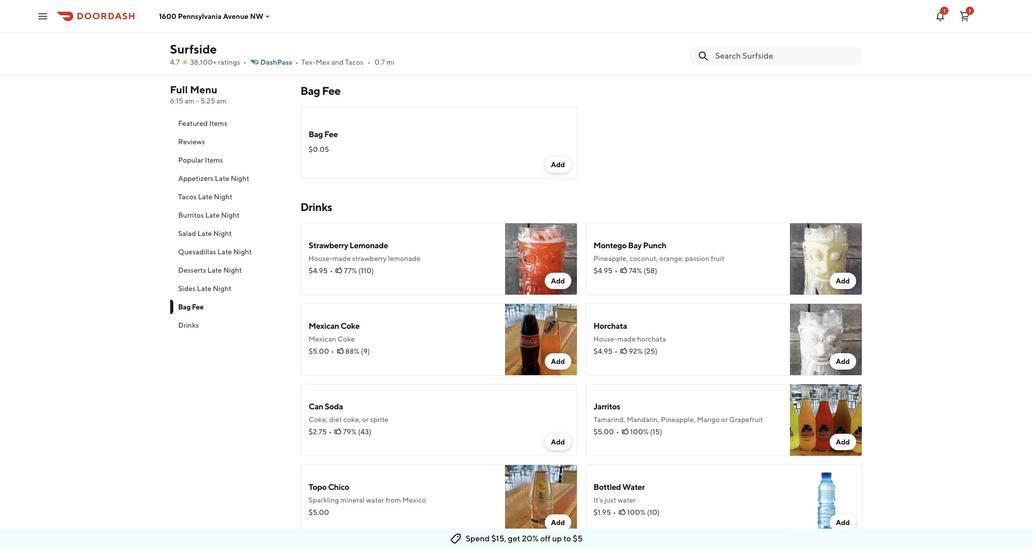 Task type: vqa. For each thing, say whether or not it's contained in the screenshot.
77% (110)
yes



Task type: locate. For each thing, give the bounding box(es) containing it.
can soda coke, diet coke, or sprite
[[309, 402, 389, 424]]

• down mexican coke mexican coke
[[331, 347, 334, 355]]

2 vertical spatial bag fee
[[178, 303, 204, 311]]

pineapple, inside montego bay punch pineapple, coconut, orange, passion fruit
[[594, 254, 628, 263]]

coke,
[[309, 416, 328, 424]]

$4.95 • down montego
[[594, 267, 618, 275]]

burritos late night
[[178, 211, 240, 219]]

• left 77%
[[330, 267, 333, 275]]

(43)
[[358, 428, 371, 436]]

1 items, open order cart image
[[959, 10, 971, 22]]

0 vertical spatial 100%
[[630, 428, 649, 436]]

or
[[362, 416, 369, 424], [721, 416, 728, 424]]

$5.00 • for tamarind,
[[594, 428, 619, 436]]

can
[[309, 402, 323, 411]]

2 1 from the left
[[969, 7, 971, 14]]

made inside strawberry lemonade house-made strawberry lemonade
[[333, 254, 351, 263]]

1 vertical spatial 100%
[[627, 508, 646, 516]]

bottled water image
[[790, 464, 862, 537]]

1 vertical spatial $5.00
[[594, 428, 614, 436]]

night down quesadillas late night "button"
[[223, 266, 242, 274]]

add button for horchata
[[830, 353, 856, 370]]

late inside sides late night button
[[197, 284, 212, 293]]

0 vertical spatial $5.00
[[309, 347, 329, 355]]

$5.00 • down mexican coke mexican coke
[[309, 347, 334, 355]]

side of black bean + corn salsa image
[[505, 0, 577, 63]]

add for jarritos
[[836, 438, 850, 446]]

late down popular items button at top left
[[215, 174, 229, 183]]

0 vertical spatial made
[[333, 254, 351, 263]]

0 vertical spatial pineapple,
[[594, 254, 628, 263]]

coke
[[341, 321, 360, 331], [338, 335, 355, 343]]

reviews button
[[170, 133, 288, 151]]

2 or from the left
[[721, 416, 728, 424]]

tamarind,
[[594, 416, 626, 424]]

0 horizontal spatial house-
[[309, 254, 333, 263]]

fee
[[322, 84, 341, 97], [324, 129, 338, 139], [192, 303, 204, 311]]

bottled water it's just water
[[594, 482, 645, 504]]

1 vertical spatial bag
[[309, 129, 323, 139]]

water for water
[[618, 496, 636, 504]]

(9)
[[361, 347, 370, 355]]

montego bay punch image
[[790, 223, 862, 295]]

water down water
[[618, 496, 636, 504]]

bay
[[628, 241, 642, 250]]

1 for notification bell image
[[944, 7, 946, 14]]

0.7
[[375, 58, 385, 66]]

items
[[209, 119, 227, 127], [205, 156, 223, 164]]

0 horizontal spatial drinks
[[178, 321, 199, 329]]

water left from
[[366, 496, 384, 504]]

fee up $0.05
[[324, 129, 338, 139]]

1 vertical spatial coke
[[338, 335, 355, 343]]

1 left 1 items, open order cart icon
[[944, 7, 946, 14]]

$4.95 • down horchata
[[594, 347, 618, 355]]

water inside topo chico sparkling mineral water from mexico $5.00
[[366, 496, 384, 504]]

sides late night button
[[170, 279, 288, 298]]

bag fee down sides
[[178, 303, 204, 311]]

6:15
[[170, 97, 183, 105]]

am right 5:25
[[217, 97, 226, 105]]

1 1 from the left
[[944, 7, 946, 14]]

1 vertical spatial items
[[205, 156, 223, 164]]

1 vertical spatial bag fee
[[309, 129, 338, 139]]

0 horizontal spatial 1
[[944, 7, 946, 14]]

diet
[[329, 416, 342, 424]]

0 horizontal spatial or
[[362, 416, 369, 424]]

0 horizontal spatial pineapple,
[[594, 254, 628, 263]]

• for bottled water
[[613, 508, 616, 516]]

0 horizontal spatial made
[[333, 254, 351, 263]]

add for horchata
[[836, 357, 850, 366]]

1 vertical spatial pineapple,
[[661, 416, 696, 424]]

items for popular items
[[205, 156, 223, 164]]

or for soda
[[362, 416, 369, 424]]

1 horizontal spatial or
[[721, 416, 728, 424]]

0 vertical spatial drinks
[[301, 200, 332, 214]]

mango
[[697, 416, 720, 424]]

1 horizontal spatial made
[[618, 335, 636, 343]]

items up the appetizers late night
[[205, 156, 223, 164]]

1 inside button
[[969, 7, 971, 14]]

late down 'quesadillas late night'
[[208, 266, 222, 274]]

0 vertical spatial tacos
[[345, 58, 363, 66]]

mineral
[[341, 496, 365, 504]]

bag down sides
[[178, 303, 191, 311]]

100% left (10) at the bottom right of the page
[[627, 508, 646, 516]]

drinks down sides
[[178, 321, 199, 329]]

night up desserts late night button
[[233, 248, 252, 256]]

late for quesadillas
[[218, 248, 232, 256]]

$5.00 down the tamarind,
[[594, 428, 614, 436]]

pineapple, inside jarritos tamarind, mandarin, pineapple, mango or grapefruit
[[661, 416, 696, 424]]

mexican
[[309, 321, 339, 331], [309, 335, 336, 343]]

0 vertical spatial house-
[[309, 254, 333, 263]]

0 horizontal spatial water
[[366, 496, 384, 504]]

soda
[[325, 402, 343, 411]]

1 horizontal spatial water
[[618, 496, 636, 504]]

mandarin,
[[627, 416, 660, 424]]

am left -
[[185, 97, 195, 105]]

$2.75 •
[[309, 428, 332, 436]]

• left the 74%
[[615, 267, 618, 275]]

1 horizontal spatial pineapple,
[[661, 416, 696, 424]]

• down the tamarind,
[[616, 428, 619, 436]]

•
[[243, 58, 246, 66], [295, 58, 298, 66], [368, 58, 371, 66], [330, 267, 333, 275], [615, 267, 618, 275], [331, 347, 334, 355], [615, 347, 618, 355], [329, 428, 332, 436], [616, 428, 619, 436], [613, 508, 616, 516]]

late up desserts late night button
[[218, 248, 232, 256]]

1 vertical spatial made
[[618, 335, 636, 343]]

0 vertical spatial fee
[[322, 84, 341, 97]]

• right $1.95
[[613, 508, 616, 516]]

add button for montego bay punch
[[830, 273, 856, 289]]

1 vertical spatial $5.00 •
[[594, 428, 619, 436]]

tex-mex and tacos • 0.7 mi
[[301, 58, 394, 66]]

night inside sides late night button
[[213, 284, 231, 293]]

1 horizontal spatial am
[[217, 97, 226, 105]]

late inside appetizers late night button
[[215, 174, 229, 183]]

2 vertical spatial $5.00
[[309, 508, 329, 516]]

1600
[[159, 12, 176, 20]]

night down burritos late night button
[[213, 229, 232, 238]]

jarritos tamarind, mandarin, pineapple, mango or grapefruit
[[594, 402, 763, 424]]

late inside the salad late night button
[[198, 229, 212, 238]]

92%
[[629, 347, 643, 355]]

pineapple, up (15)
[[661, 416, 696, 424]]

0 vertical spatial items
[[209, 119, 227, 127]]

$4.95 • down the strawberry
[[309, 267, 333, 275]]

1
[[944, 7, 946, 14], [969, 7, 971, 14]]

$5.00
[[309, 347, 329, 355], [594, 428, 614, 436], [309, 508, 329, 516]]

passion
[[685, 254, 710, 263]]

$5.00 for jarritos
[[594, 428, 614, 436]]

-
[[196, 97, 199, 105]]

horchata
[[594, 321, 627, 331]]

water inside bottled water it's just water
[[618, 496, 636, 504]]

add for strawberry lemonade
[[551, 277, 565, 285]]

$5.00 •
[[309, 347, 334, 355], [594, 428, 619, 436]]

late up burritos late night
[[198, 193, 212, 201]]

$4.95 for strawberry
[[309, 267, 328, 275]]

2 water from the left
[[618, 496, 636, 504]]

night down appetizers late night button
[[214, 193, 232, 201]]

0 vertical spatial $5.00 •
[[309, 347, 334, 355]]

spend $15, get 20% off up to $5
[[466, 534, 583, 543]]

(10)
[[647, 508, 660, 516]]

tacos late night button
[[170, 188, 288, 206]]

mex
[[316, 58, 330, 66]]

mi
[[387, 58, 394, 66]]

$4.95 down montego
[[594, 267, 613, 275]]

$5.00 down the sparkling
[[309, 508, 329, 516]]

house- down horchata
[[594, 335, 618, 343]]

house- down the strawberry
[[309, 254, 333, 263]]

1 vertical spatial house-
[[594, 335, 618, 343]]

• for horchata
[[615, 347, 618, 355]]

salad
[[178, 229, 196, 238]]

night inside appetizers late night button
[[231, 174, 249, 183]]

open menu image
[[37, 10, 49, 22]]

add for bottled water
[[836, 519, 850, 527]]

appetizers late night button
[[170, 169, 288, 188]]

night inside the salad late night button
[[213, 229, 232, 238]]

jarritos
[[594, 402, 620, 411]]

up
[[552, 534, 562, 543]]

$5.00 • down the tamarind,
[[594, 428, 619, 436]]

late right sides
[[197, 284, 212, 293]]

add
[[836, 44, 850, 53], [551, 161, 565, 169], [551, 277, 565, 285], [836, 277, 850, 285], [551, 357, 565, 366], [836, 357, 850, 366], [551, 438, 565, 446], [836, 438, 850, 446], [551, 519, 565, 527], [836, 519, 850, 527]]

fee down "and"
[[322, 84, 341, 97]]

drinks
[[301, 200, 332, 214], [178, 321, 199, 329]]

1 horizontal spatial house-
[[594, 335, 618, 343]]

made up 77%
[[333, 254, 351, 263]]

topo chico sparkling mineral water from mexico $5.00
[[309, 482, 426, 516]]

0 horizontal spatial tacos
[[178, 193, 197, 201]]

night for desserts late night
[[223, 266, 242, 274]]

• right the ratings
[[243, 58, 246, 66]]

avenue
[[223, 12, 249, 20]]

sparkling
[[309, 496, 339, 504]]

$4.95
[[309, 267, 328, 275], [594, 267, 613, 275], [594, 347, 613, 355]]

add button for bottled water
[[830, 514, 856, 531]]

strawberry lemonade image
[[505, 223, 577, 295]]

$5.00 down mexican coke mexican coke
[[309, 347, 329, 355]]

1 vertical spatial drinks
[[178, 321, 199, 329]]

drinks up the strawberry
[[301, 200, 332, 214]]

bag fee
[[301, 84, 341, 97], [309, 129, 338, 139], [178, 303, 204, 311]]

house- inside strawberry lemonade house-made strawberry lemonade
[[309, 254, 333, 263]]

1 or from the left
[[362, 416, 369, 424]]

1 water from the left
[[366, 496, 384, 504]]

100% for tamarind,
[[630, 428, 649, 436]]

lemonade
[[388, 254, 421, 263]]

night up the salad late night button
[[221, 211, 240, 219]]

night down desserts late night button
[[213, 284, 231, 293]]

$4.95 for montego
[[594, 267, 613, 275]]

add button for mexican coke
[[545, 353, 571, 370]]

appetizers late night
[[178, 174, 249, 183]]

pineapple, for mandarin,
[[661, 416, 696, 424]]

late down tacos late night
[[205, 211, 220, 219]]

$4.95 down the strawberry
[[309, 267, 328, 275]]

bag down tex-
[[301, 84, 320, 97]]

night inside "tacos late night" button
[[214, 193, 232, 201]]

1 for 1 items, open order cart icon
[[969, 7, 971, 14]]

1 vertical spatial tacos
[[178, 193, 197, 201]]

coconut,
[[630, 254, 658, 263]]

$4.95 • for horchata
[[594, 347, 618, 355]]

bag up $0.05
[[309, 129, 323, 139]]

bag fee down mex
[[301, 84, 341, 97]]

• for strawberry lemonade
[[330, 267, 333, 275]]

coke,
[[343, 416, 361, 424]]

• right $2.75
[[329, 428, 332, 436]]

items up reviews button
[[209, 119, 227, 127]]

tacos up burritos
[[178, 193, 197, 201]]

desserts late night button
[[170, 261, 288, 279]]

100% down mandarin,
[[630, 428, 649, 436]]

1 horizontal spatial drinks
[[301, 200, 332, 214]]

and
[[331, 58, 344, 66]]

late right salad
[[198, 229, 212, 238]]

0 vertical spatial mexican
[[309, 321, 339, 331]]

night for salad late night
[[213, 229, 232, 238]]

featured
[[178, 119, 208, 127]]

77%
[[344, 267, 357, 275]]

add button
[[830, 40, 856, 57], [545, 157, 571, 173], [545, 273, 571, 289], [830, 273, 856, 289], [545, 353, 571, 370], [830, 353, 856, 370], [545, 434, 571, 450], [830, 434, 856, 450], [545, 514, 571, 531], [830, 514, 856, 531]]

fee down the sides late night
[[192, 303, 204, 311]]

late inside burritos late night button
[[205, 211, 220, 219]]

pineapple, down montego
[[594, 254, 628, 263]]

Item Search search field
[[716, 50, 854, 62]]

or inside jarritos tamarind, mandarin, pineapple, mango or grapefruit
[[721, 416, 728, 424]]

night up "tacos late night" button
[[231, 174, 249, 183]]

38,100+
[[190, 58, 217, 66]]

desserts late night
[[178, 266, 242, 274]]

1 horizontal spatial $5.00 •
[[594, 428, 619, 436]]

tacos right "and"
[[345, 58, 363, 66]]

or inside can soda coke, diet coke, or sprite
[[362, 416, 369, 424]]

• left 92%
[[615, 347, 618, 355]]

late inside desserts late night button
[[208, 266, 222, 274]]

or up (43)
[[362, 416, 369, 424]]

night inside quesadillas late night "button"
[[233, 248, 252, 256]]

or right mango
[[721, 416, 728, 424]]

1 right notification bell image
[[969, 7, 971, 14]]

night inside burritos late night button
[[221, 211, 240, 219]]

made up 92%
[[618, 335, 636, 343]]

0 horizontal spatial am
[[185, 97, 195, 105]]

$4.95 down horchata
[[594, 347, 613, 355]]

1 horizontal spatial 1
[[969, 7, 971, 14]]

grapefruit
[[729, 416, 763, 424]]

bag fee up $0.05
[[309, 129, 338, 139]]

late inside "tacos late night" button
[[198, 193, 212, 201]]

late inside quesadillas late night "button"
[[218, 248, 232, 256]]

0 horizontal spatial $5.00 •
[[309, 347, 334, 355]]

night inside desserts late night button
[[223, 266, 242, 274]]

88%
[[345, 347, 360, 355]]

spend
[[466, 534, 490, 543]]

popular items button
[[170, 151, 288, 169]]

items for featured items
[[209, 119, 227, 127]]

mexican coke image
[[505, 303, 577, 376]]

2 vertical spatial fee
[[192, 303, 204, 311]]

74%
[[629, 267, 642, 275]]

jarritos image
[[790, 384, 862, 456]]

1 vertical spatial mexican
[[309, 335, 336, 343]]

tacos
[[345, 58, 363, 66], [178, 193, 197, 201]]

1 mexican from the top
[[309, 321, 339, 331]]



Task type: describe. For each thing, give the bounding box(es) containing it.
1 am from the left
[[185, 97, 195, 105]]

2 mexican from the top
[[309, 335, 336, 343]]

reviews
[[178, 138, 205, 146]]

menu
[[190, 84, 217, 95]]

$5.00 inside topo chico sparkling mineral water from mexico $5.00
[[309, 508, 329, 516]]

$1.95
[[594, 508, 611, 516]]

night for burritos late night
[[221, 211, 240, 219]]

full menu 6:15 am - 5:25 am
[[170, 84, 226, 105]]

tex-
[[301, 58, 316, 66]]

drinks inside button
[[178, 321, 199, 329]]

$1.95 •
[[594, 508, 616, 516]]

salad late night
[[178, 229, 232, 238]]

77% (110)
[[344, 267, 374, 275]]

popular
[[178, 156, 204, 164]]

house- inside horchata house-made horchata
[[594, 335, 618, 343]]

popular items
[[178, 156, 223, 164]]

water for chico
[[366, 496, 384, 504]]

night for quesadillas late night
[[233, 248, 252, 256]]

add for montego bay punch
[[836, 277, 850, 285]]

tacos late night
[[178, 193, 232, 201]]

desserts
[[178, 266, 206, 274]]

featured items button
[[170, 114, 288, 133]]

79%
[[343, 428, 357, 436]]

2 vertical spatial bag
[[178, 303, 191, 311]]

(15)
[[650, 428, 662, 436]]

burritos
[[178, 211, 204, 219]]

100% (10)
[[627, 508, 660, 516]]

to
[[564, 534, 571, 543]]

(110)
[[359, 267, 374, 275]]

strawberry
[[352, 254, 387, 263]]

0 vertical spatial coke
[[341, 321, 360, 331]]

100% for water
[[627, 508, 646, 516]]

night for appetizers late night
[[231, 174, 249, 183]]

late for appetizers
[[215, 174, 229, 183]]

just
[[605, 496, 616, 504]]

• left tex-
[[295, 58, 298, 66]]

1 vertical spatial fee
[[324, 129, 338, 139]]

appetizers
[[178, 174, 213, 183]]

5:25
[[200, 97, 215, 105]]

$4.95 for horchata
[[594, 347, 613, 355]]

1 button
[[955, 6, 975, 26]]

add button for jarritos
[[830, 434, 856, 450]]

horchata house-made horchata
[[594, 321, 666, 343]]

$5.00 for mexican
[[309, 347, 329, 355]]

montego
[[594, 241, 627, 250]]

strawberry lemonade house-made strawberry lemonade
[[309, 241, 421, 263]]

pennsylvania
[[178, 12, 222, 20]]

get
[[508, 534, 521, 543]]

• for can soda
[[329, 428, 332, 436]]

1 horizontal spatial tacos
[[345, 58, 363, 66]]

• for montego bay punch
[[615, 267, 618, 275]]

chico
[[328, 482, 349, 492]]

add button for topo chico
[[545, 514, 571, 531]]

made inside horchata house-made horchata
[[618, 335, 636, 343]]

2 am from the left
[[217, 97, 226, 105]]

late for salad
[[198, 229, 212, 238]]

add for topo chico
[[551, 519, 565, 527]]

notification bell image
[[935, 10, 947, 22]]

• left the 0.7
[[368, 58, 371, 66]]

salad late night button
[[170, 224, 288, 243]]

quesadillas late night button
[[170, 243, 288, 261]]

$0.05
[[309, 145, 329, 153]]

or for tamarind,
[[721, 416, 728, 424]]

late for burritos
[[205, 211, 220, 219]]

late for desserts
[[208, 266, 222, 274]]

$5.00 • for coke
[[309, 347, 334, 355]]

topo
[[309, 482, 327, 492]]

$2.75
[[309, 428, 327, 436]]

0 vertical spatial bag fee
[[301, 84, 341, 97]]

• for jarritos
[[616, 428, 619, 436]]

featured items
[[178, 119, 227, 127]]

quesadillas
[[178, 248, 216, 256]]

20%
[[522, 534, 539, 543]]

orange,
[[660, 254, 684, 263]]

water
[[623, 482, 645, 492]]

off
[[540, 534, 551, 543]]

late for tacos
[[198, 193, 212, 201]]

add button for strawberry lemonade
[[545, 273, 571, 289]]

fruit
[[711, 254, 725, 263]]

(58)
[[644, 267, 657, 275]]

88% (9)
[[345, 347, 370, 355]]

add for mexican coke
[[551, 357, 565, 366]]

horchata
[[637, 335, 666, 343]]

38,100+ ratings •
[[190, 58, 246, 66]]

strawberry
[[309, 241, 348, 250]]

100% (15)
[[630, 428, 662, 436]]

surfside
[[170, 42, 217, 56]]

74% (58)
[[629, 267, 657, 275]]

$15,
[[491, 534, 506, 543]]

night for tacos late night
[[214, 193, 232, 201]]

92% (25)
[[629, 347, 658, 355]]

mexican coke mexican coke
[[309, 321, 360, 343]]

79% (43)
[[343, 428, 371, 436]]

horchata image
[[790, 303, 862, 376]]

0 vertical spatial bag
[[301, 84, 320, 97]]

late for sides
[[197, 284, 212, 293]]

topo chico image
[[505, 464, 577, 537]]

night for sides late night
[[213, 284, 231, 293]]

(25)
[[644, 347, 658, 355]]

mexico
[[402, 496, 426, 504]]

$4.95 • for strawberry
[[309, 267, 333, 275]]

tacos inside button
[[178, 193, 197, 201]]

bottled
[[594, 482, 621, 492]]

sides
[[178, 284, 196, 293]]

dashpass •
[[261, 58, 298, 66]]

sides late night
[[178, 284, 231, 293]]

• for mexican coke
[[331, 347, 334, 355]]

pineapple, for punch
[[594, 254, 628, 263]]

sprite
[[370, 416, 389, 424]]

1600 pennsylvania avenue nw button
[[159, 12, 272, 20]]

4.7
[[170, 58, 180, 66]]

dashpass
[[261, 58, 292, 66]]

burritos late night button
[[170, 206, 288, 224]]

$4.95 • for montego
[[594, 267, 618, 275]]



